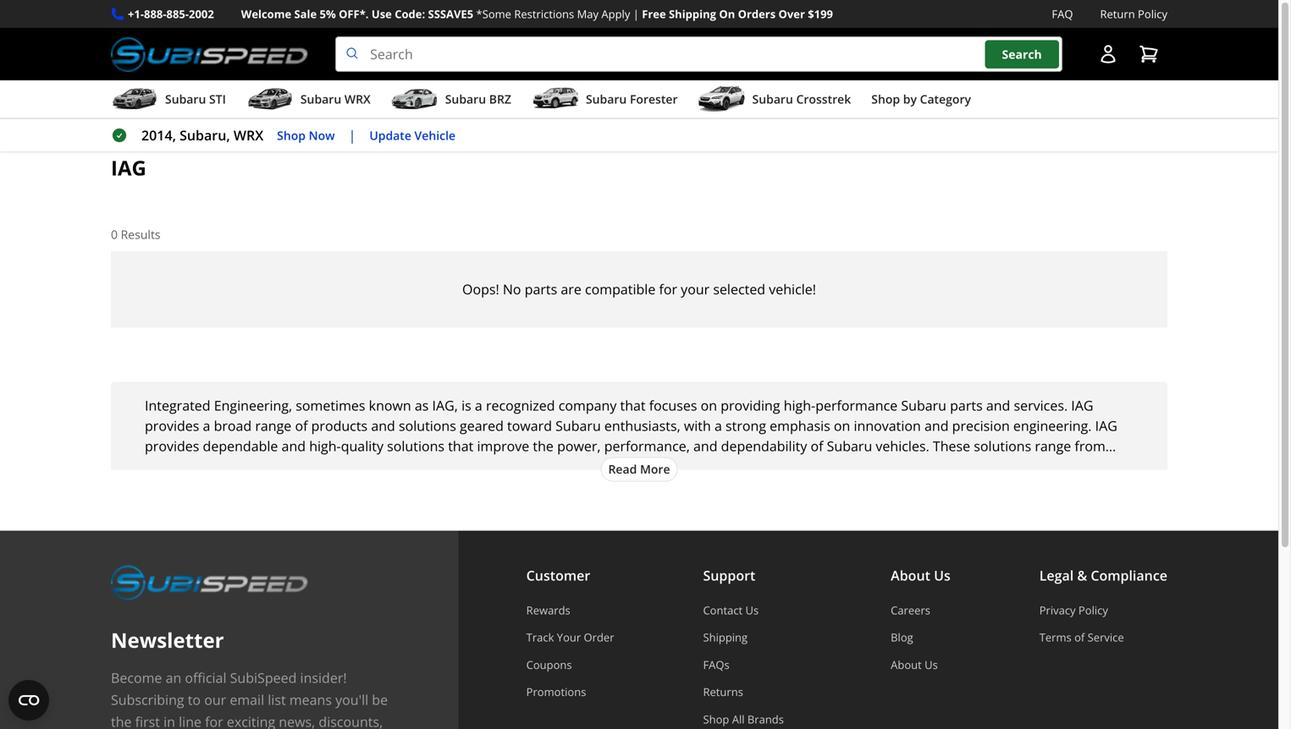 Task type: describe. For each thing, give the bounding box(es) containing it.
0 vertical spatial of
[[295, 417, 308, 435]]

faqs link
[[703, 658, 802, 673]]

2 vertical spatial your
[[433, 498, 462, 516]]

their
[[805, 478, 835, 496]]

track your order
[[526, 630, 614, 646]]

0 horizontal spatial that
[[448, 437, 474, 455]]

an
[[166, 669, 181, 687]]

1 vertical spatial your
[[1042, 478, 1071, 496]]

recognized
[[486, 397, 555, 415]]

2014,
[[141, 126, 176, 144]]

5%
[[320, 6, 336, 22]]

constructed
[[145, 458, 220, 476]]

subispeed
[[230, 669, 297, 687]]

us for about us link
[[925, 658, 938, 673]]

focuses
[[649, 397, 697, 415]]

rewards
[[526, 603, 571, 618]]

performance down receive
[[524, 498, 606, 516]]

expertise
[[180, 498, 238, 516]]

returns link
[[703, 685, 802, 700]]

strong
[[726, 417, 766, 435]]

official
[[185, 669, 227, 687]]

885-
[[166, 6, 189, 22]]

button image
[[1098, 44, 1119, 64]]

1 vertical spatial iag
[[1072, 397, 1094, 415]]

line
[[179, 713, 202, 730]]

solutions down the as
[[399, 417, 456, 435]]

subaru sti button
[[111, 84, 226, 118]]

services.
[[1014, 397, 1068, 415]]

customer
[[526, 567, 590, 585]]

1 provides from the top
[[145, 417, 199, 435]]

1 about us from the top
[[891, 567, 951, 585]]

exciting
[[227, 713, 275, 730]]

iag,
[[432, 397, 458, 415]]

vehicle!
[[769, 280, 816, 298]]

first
[[135, 713, 160, 730]]

all
[[732, 712, 745, 728]]

iag's
[[145, 498, 176, 516]]

2 horizontal spatial a
[[715, 417, 722, 435]]

oops! no parts are compatible for your selected vehicle!
[[462, 280, 816, 298]]

shop by category button
[[872, 84, 971, 118]]

subaru inside 'dropdown button'
[[445, 91, 486, 107]]

subaru brz button
[[391, 84, 511, 118]]

subaru crosstrek button
[[698, 84, 851, 118]]

888-
[[144, 6, 166, 22]]

performance up innovation
[[816, 397, 898, 415]]

0 vertical spatial shipping
[[669, 6, 716, 22]]

newsletter
[[111, 627, 224, 654]]

to down maintenance,
[[339, 498, 352, 516]]

may
[[577, 6, 599, 22]]

dependable
[[203, 437, 278, 455]]

no
[[503, 280, 521, 298]]

they
[[702, 478, 730, 496]]

0 vertical spatial that
[[620, 397, 646, 415]]

and up these on the right of the page
[[925, 417, 949, 435]]

update vehicle
[[370, 127, 456, 143]]

support
[[703, 567, 756, 585]]

enthusiasts,
[[605, 417, 681, 435]]

to up owners
[[479, 458, 492, 476]]

improve
[[477, 437, 529, 455]]

search
[[1002, 46, 1042, 62]]

requirements.
[[924, 478, 1013, 496]]

0 vertical spatial iag
[[111, 154, 146, 182]]

solutions up modifications
[[387, 437, 445, 455]]

apply
[[602, 6, 630, 22]]

1 vertical spatial shipping
[[703, 630, 748, 646]]

0 vertical spatial us
[[934, 567, 951, 585]]

a subaru sti thumbnail image image
[[111, 86, 158, 112]]

receive
[[543, 478, 588, 496]]

terms
[[1040, 630, 1072, 646]]

vehicles.
[[876, 437, 930, 455]]

performance down professional
[[838, 478, 920, 496]]

to down assistance
[[665, 498, 678, 516]]

put
[[1017, 478, 1038, 496]]

by
[[903, 91, 917, 107]]

and up precision
[[986, 397, 1011, 415]]

legal
[[1040, 567, 1074, 585]]

careers
[[891, 603, 931, 618]]

2 horizontal spatial iag
[[1096, 417, 1118, 435]]

&
[[1077, 567, 1088, 585]]

1 horizontal spatial a
[[475, 397, 483, 415]]

sometimes
[[296, 397, 365, 415]]

subaru wrx
[[301, 91, 371, 107]]

terms of service link
[[1040, 630, 1168, 646]]

use
[[372, 6, 392, 22]]

return policy link
[[1100, 5, 1168, 23]]

2002
[[189, 6, 214, 22]]

forester
[[630, 91, 678, 107]]

be
[[372, 691, 388, 709]]

shop by category
[[872, 91, 971, 107]]

a subaru wrx thumbnail image image
[[246, 86, 294, 112]]

performance,
[[604, 437, 690, 455]]

track
[[526, 630, 554, 646]]

policy for privacy policy
[[1079, 603, 1108, 618]]

1 horizontal spatial range
[[1035, 437, 1071, 455]]

subaru wrx button
[[246, 84, 371, 118]]

2 horizontal spatial the
[[609, 478, 630, 496]]

and down with
[[694, 437, 718, 455]]

1 vertical spatial |
[[349, 126, 356, 144]]

terms of service
[[1040, 630, 1124, 646]]

with
[[684, 417, 711, 435]]

privacy policy link
[[1040, 603, 1168, 618]]

subaru down modifications
[[418, 478, 464, 496]]

blog
[[891, 630, 913, 646]]

parts inside "integrated engineering, sometimes known as iag, is a recognized company that focuses on providing high-performance subaru parts and services. iag provides a broad range of products and solutions geared toward subaru enthusiasts, with a strong emphasis on innovation and precision engineering. iag provides dependable and high-quality solutions that improve the power, performance, and dependability of subaru vehicles. these solutions range from constructed engines and performance modifications to turbocharger kits and fuel system components. their professional services include engine development, tuning, and maintenance, so subaru owners can receive all the assistance they require for their performance requirements. put your faith in iag's expertise and dedication to quality, and your subaru's performance will soar to new heights."
[[950, 397, 983, 415]]

free
[[642, 6, 666, 22]]

rewards link
[[526, 603, 614, 618]]

coupons link
[[526, 658, 614, 673]]

sssave5
[[428, 6, 474, 22]]

emphasis
[[770, 417, 831, 435]]

subaru up now
[[301, 91, 341, 107]]

results
[[121, 227, 161, 243]]

dedication
[[270, 498, 336, 516]]

heights.
[[711, 498, 761, 516]]

oops!
[[462, 280, 499, 298]]

careers link
[[891, 603, 951, 618]]

1 vertical spatial high-
[[309, 437, 341, 455]]

tuning,
[[235, 478, 279, 496]]

2 about from the top
[[891, 658, 922, 673]]

0 vertical spatial range
[[255, 417, 292, 435]]

orders
[[738, 6, 776, 22]]



Task type: vqa. For each thing, say whether or not it's contained in the screenshot.
IAG to the middle
yes



Task type: locate. For each thing, give the bounding box(es) containing it.
for left their
[[783, 478, 801, 496]]

of down sometimes
[[295, 417, 308, 435]]

1 horizontal spatial your
[[681, 280, 710, 298]]

professional
[[833, 458, 911, 476]]

in left line
[[164, 713, 175, 730]]

1 vertical spatial wrx
[[234, 126, 264, 144]]

1 horizontal spatial on
[[834, 417, 851, 435]]

1 vertical spatial of
[[811, 437, 824, 455]]

and down the known
[[371, 417, 395, 435]]

email
[[230, 691, 264, 709]]

1 vertical spatial in
[[164, 713, 175, 730]]

search button
[[985, 40, 1059, 68]]

1 vertical spatial policy
[[1079, 603, 1108, 618]]

and up dedication
[[283, 478, 307, 496]]

can
[[517, 478, 539, 496]]

become an official subispeed insider! subscribing to our email list means you'll be the first in line for exciting news, discount
[[111, 669, 388, 730]]

sale
[[294, 6, 317, 22]]

0 vertical spatial provides
[[145, 417, 199, 435]]

1 vertical spatial provides
[[145, 437, 199, 455]]

dependability
[[721, 437, 807, 455]]

1 vertical spatial parts
[[950, 397, 983, 415]]

2 horizontal spatial your
[[1042, 478, 1071, 496]]

subaru left sti
[[165, 91, 206, 107]]

0 vertical spatial policy
[[1138, 6, 1168, 22]]

services
[[914, 458, 965, 476]]

0 horizontal spatial the
[[111, 713, 132, 730]]

subaru forester button
[[532, 84, 678, 118]]

0 horizontal spatial parts
[[525, 280, 557, 298]]

news,
[[279, 713, 315, 730]]

that
[[620, 397, 646, 415], [448, 437, 474, 455]]

you'll
[[335, 691, 369, 709]]

policy up terms of service link
[[1079, 603, 1108, 618]]

0 vertical spatial your
[[681, 280, 710, 298]]

0 horizontal spatial |
[[349, 126, 356, 144]]

subispeed logo image
[[111, 37, 308, 72], [111, 565, 308, 601]]

high- down products
[[309, 437, 341, 455]]

require
[[733, 478, 780, 496]]

1 horizontal spatial parts
[[950, 397, 983, 415]]

0 vertical spatial |
[[633, 6, 639, 22]]

for down our
[[205, 713, 223, 730]]

shipping link
[[703, 630, 802, 646]]

the
[[533, 437, 554, 455], [609, 478, 630, 496], [111, 713, 132, 730]]

that down geared
[[448, 437, 474, 455]]

shop inside dropdown button
[[872, 91, 900, 107]]

in inside "integrated engineering, sometimes known as iag, is a recognized company that focuses on providing high-performance subaru parts and services. iag provides a broad range of products and solutions geared toward subaru enthusiasts, with a strong emphasis on innovation and precision engineering. iag provides dependable and high-quality solutions that improve the power, performance, and dependability of subaru vehicles. these solutions range from constructed engines and performance modifications to turbocharger kits and fuel system components. their professional services include engine development, tuning, and maintenance, so subaru owners can receive all the assistance they require for their performance requirements. put your faith in iag's expertise and dedication to quality, and your subaru's performance will soar to new heights."
[[1106, 478, 1118, 496]]

1 vertical spatial about us
[[891, 658, 938, 673]]

more
[[640, 462, 670, 478]]

and right dependable
[[282, 437, 306, 455]]

subaru left brz
[[445, 91, 486, 107]]

in inside become an official subispeed insider! subscribing to our email list means you'll be the first in line for exciting news, discount
[[164, 713, 175, 730]]

on right "emphasis"
[[834, 417, 851, 435]]

welcome
[[241, 6, 291, 22]]

0 horizontal spatial wrx
[[234, 126, 264, 144]]

your down engine
[[1042, 478, 1071, 496]]

fuel
[[635, 458, 659, 476]]

range down engineering,
[[255, 417, 292, 435]]

provides up constructed
[[145, 437, 199, 455]]

the up turbocharger
[[533, 437, 554, 455]]

broad
[[214, 417, 252, 435]]

shop left "by"
[[872, 91, 900, 107]]

2 horizontal spatial for
[[783, 478, 801, 496]]

known
[[369, 397, 411, 415]]

means
[[289, 691, 332, 709]]

for right compatible
[[659, 280, 677, 298]]

off*.
[[339, 6, 369, 22]]

1 horizontal spatial that
[[620, 397, 646, 415]]

2 vertical spatial of
[[1075, 630, 1085, 646]]

faq
[[1052, 6, 1073, 22]]

2 vertical spatial for
[[205, 713, 223, 730]]

shop
[[872, 91, 900, 107], [277, 127, 306, 143], [703, 712, 729, 728]]

a subaru crosstrek thumbnail image image
[[698, 86, 746, 112]]

become
[[111, 669, 162, 687]]

contact
[[703, 603, 743, 618]]

2 vertical spatial iag
[[1096, 417, 1118, 435]]

sti
[[209, 91, 226, 107]]

subaru up professional
[[827, 437, 872, 455]]

*some
[[476, 6, 511, 22]]

that up enthusiasts,
[[620, 397, 646, 415]]

0 vertical spatial the
[[533, 437, 554, 455]]

in right "faith"
[[1106, 478, 1118, 496]]

1 vertical spatial on
[[834, 417, 851, 435]]

1 vertical spatial shop
[[277, 127, 306, 143]]

subaru's
[[466, 498, 520, 516]]

faith
[[1074, 478, 1103, 496]]

1 vertical spatial about
[[891, 658, 922, 673]]

0 horizontal spatial on
[[701, 397, 717, 415]]

0 horizontal spatial iag
[[111, 154, 146, 182]]

about down blog
[[891, 658, 922, 673]]

update
[[370, 127, 411, 143]]

2 vertical spatial the
[[111, 713, 132, 730]]

about up careers
[[891, 567, 931, 585]]

vehicle
[[415, 127, 456, 143]]

2014, subaru, wrx
[[141, 126, 264, 144]]

a subaru forester thumbnail image image
[[532, 86, 579, 112]]

wrx up update
[[345, 91, 371, 107]]

1 horizontal spatial wrx
[[345, 91, 371, 107]]

1 about from the top
[[891, 567, 931, 585]]

policy right return at the top right of the page
[[1138, 6, 1168, 22]]

shop left now
[[277, 127, 306, 143]]

owners
[[467, 478, 514, 496]]

open widget image
[[8, 681, 49, 722]]

integrated engineering, sometimes known as iag, is a recognized company that focuses on providing high-performance subaru parts and services. iag provides a broad range of products and solutions geared toward subaru enthusiasts, with a strong emphasis on innovation and precision engineering. iag provides dependable and high-quality solutions that improve the power, performance, and dependability of subaru vehicles. these solutions range from constructed engines and performance modifications to turbocharger kits and fuel system components. their professional services include engine development, tuning, and maintenance, so subaru owners can receive all the assistance they require for their performance requirements. put your faith in iag's expertise and dedication to quality, and your subaru's performance will soar to new heights.
[[145, 397, 1118, 516]]

2 vertical spatial us
[[925, 658, 938, 673]]

the down read
[[609, 478, 630, 496]]

update vehicle button
[[370, 126, 456, 145]]

range down engineering.
[[1035, 437, 1071, 455]]

0 horizontal spatial a
[[203, 417, 210, 435]]

0 horizontal spatial in
[[164, 713, 175, 730]]

0 vertical spatial on
[[701, 397, 717, 415]]

shop for shop by category
[[872, 91, 900, 107]]

subaru right a subaru crosstrek thumbnail image
[[752, 91, 793, 107]]

is
[[462, 397, 471, 415]]

compatible
[[585, 280, 656, 298]]

0 horizontal spatial range
[[255, 417, 292, 435]]

and down tuning,
[[242, 498, 266, 516]]

high- up "emphasis"
[[784, 397, 816, 415]]

contact us link
[[703, 603, 802, 618]]

subaru up innovation
[[901, 397, 947, 415]]

privacy
[[1040, 603, 1076, 618]]

provides down "integrated"
[[145, 417, 199, 435]]

0 vertical spatial shop
[[872, 91, 900, 107]]

subispeed logo image down 2002
[[111, 37, 308, 72]]

the inside become an official subispeed insider! subscribing to our email list means you'll be the first in line for exciting news, discount
[[111, 713, 132, 730]]

0 horizontal spatial shop
[[277, 127, 306, 143]]

iag down 2014,
[[111, 154, 146, 182]]

1 horizontal spatial for
[[659, 280, 677, 298]]

coupons
[[526, 658, 572, 673]]

subaru up power,
[[556, 417, 601, 435]]

0 vertical spatial high-
[[784, 397, 816, 415]]

2 horizontal spatial of
[[1075, 630, 1085, 646]]

1 horizontal spatial shop
[[703, 712, 729, 728]]

us for contact us link
[[746, 603, 759, 618]]

0 vertical spatial in
[[1106, 478, 1118, 496]]

all
[[592, 478, 606, 496]]

and down so in the left bottom of the page
[[406, 498, 430, 516]]

soar
[[634, 498, 662, 516]]

innovation
[[854, 417, 921, 435]]

0 horizontal spatial policy
[[1079, 603, 1108, 618]]

to left our
[[188, 691, 201, 709]]

2 horizontal spatial shop
[[872, 91, 900, 107]]

parts up precision
[[950, 397, 983, 415]]

1 horizontal spatial in
[[1106, 478, 1118, 496]]

engineering,
[[214, 397, 292, 415]]

include
[[968, 458, 1014, 476]]

shop for shop now
[[277, 127, 306, 143]]

shipping down contact
[[703, 630, 748, 646]]

0 horizontal spatial your
[[433, 498, 462, 516]]

subaru inside dropdown button
[[586, 91, 627, 107]]

about us link
[[891, 658, 951, 673]]

solutions
[[399, 417, 456, 435], [387, 437, 445, 455], [974, 437, 1032, 455]]

for inside become an official subispeed insider! subscribing to our email list means you'll be the first in line for exciting news, discount
[[205, 713, 223, 730]]

us up "careers" link
[[934, 567, 951, 585]]

so
[[400, 478, 415, 496]]

2 about us from the top
[[891, 658, 938, 673]]

shipping left on
[[669, 6, 716, 22]]

2 subispeed logo image from the top
[[111, 565, 308, 601]]

0 vertical spatial about
[[891, 567, 931, 585]]

parts right no
[[525, 280, 557, 298]]

1 horizontal spatial of
[[811, 437, 824, 455]]

code:
[[395, 6, 425, 22]]

wrx down the a subaru wrx thumbnail image
[[234, 126, 264, 144]]

shop now
[[277, 127, 335, 143]]

0
[[111, 227, 118, 243]]

subispeed logo image up newsletter in the bottom left of the page
[[111, 565, 308, 601]]

a left broad
[[203, 417, 210, 435]]

1 vertical spatial subispeed logo image
[[111, 565, 308, 601]]

0 vertical spatial wrx
[[345, 91, 371, 107]]

about us down the blog link at the right bottom of page
[[891, 658, 938, 673]]

wrx inside dropdown button
[[345, 91, 371, 107]]

your down modifications
[[433, 498, 462, 516]]

subaru
[[165, 91, 206, 107], [301, 91, 341, 107], [445, 91, 486, 107], [586, 91, 627, 107], [752, 91, 793, 107], [901, 397, 947, 415], [556, 417, 601, 435], [827, 437, 872, 455], [418, 478, 464, 496]]

$199
[[808, 6, 833, 22]]

to inside become an official subispeed insider! subscribing to our email list means you'll be the first in line for exciting news, discount
[[188, 691, 201, 709]]

a right with
[[715, 417, 722, 435]]

and right the kits
[[608, 458, 632, 476]]

policy for return policy
[[1138, 6, 1168, 22]]

of right "terms" on the bottom of the page
[[1075, 630, 1085, 646]]

0 horizontal spatial high-
[[309, 437, 341, 455]]

shop left all
[[703, 712, 729, 728]]

subaru sti
[[165, 91, 226, 107]]

subaru crosstrek
[[752, 91, 851, 107]]

and up tuning,
[[276, 458, 300, 476]]

restrictions
[[514, 6, 574, 22]]

a subaru brz thumbnail image image
[[391, 86, 438, 112]]

shop for shop all brands
[[703, 712, 729, 728]]

0 horizontal spatial for
[[205, 713, 223, 730]]

1 vertical spatial us
[[746, 603, 759, 618]]

0 horizontal spatial of
[[295, 417, 308, 435]]

provides
[[145, 417, 199, 435], [145, 437, 199, 455]]

1 horizontal spatial |
[[633, 6, 639, 22]]

engineering.
[[1014, 417, 1092, 435]]

brands
[[748, 712, 784, 728]]

2 vertical spatial shop
[[703, 712, 729, 728]]

iag up from
[[1096, 417, 1118, 435]]

solutions up include
[[974, 437, 1032, 455]]

| right now
[[349, 126, 356, 144]]

the left first
[[111, 713, 132, 730]]

| left free
[[633, 6, 639, 22]]

1 vertical spatial range
[[1035, 437, 1071, 455]]

crosstrek
[[796, 91, 851, 107]]

2 provides from the top
[[145, 437, 199, 455]]

us up shipping link
[[746, 603, 759, 618]]

1 subispeed logo image from the top
[[111, 37, 308, 72]]

and
[[986, 397, 1011, 415], [371, 417, 395, 435], [925, 417, 949, 435], [282, 437, 306, 455], [694, 437, 718, 455], [276, 458, 300, 476], [608, 458, 632, 476], [283, 478, 307, 496], [242, 498, 266, 516], [406, 498, 430, 516]]

1 horizontal spatial policy
[[1138, 6, 1168, 22]]

0 vertical spatial subispeed logo image
[[111, 37, 308, 72]]

service
[[1088, 630, 1124, 646]]

subscribing
[[111, 691, 184, 709]]

0 vertical spatial about us
[[891, 567, 951, 585]]

promotions link
[[526, 685, 614, 700]]

0 vertical spatial for
[[659, 280, 677, 298]]

faq link
[[1052, 5, 1073, 23]]

1 vertical spatial for
[[783, 478, 801, 496]]

your left selected
[[681, 280, 710, 298]]

1 vertical spatial the
[[609, 478, 630, 496]]

subaru left forester
[[586, 91, 627, 107]]

1 horizontal spatial high-
[[784, 397, 816, 415]]

a right is
[[475, 397, 483, 415]]

shop all brands
[[703, 712, 784, 728]]

1 horizontal spatial the
[[533, 437, 554, 455]]

performance
[[816, 397, 898, 415], [304, 458, 386, 476], [838, 478, 920, 496], [524, 498, 606, 516]]

high-
[[784, 397, 816, 415], [309, 437, 341, 455]]

1 vertical spatial that
[[448, 437, 474, 455]]

iag up engineering.
[[1072, 397, 1094, 415]]

about us up "careers" link
[[891, 567, 951, 585]]

us down the blog link at the right bottom of page
[[925, 658, 938, 673]]

our
[[204, 691, 226, 709]]

are
[[561, 280, 582, 298]]

search input field
[[335, 37, 1063, 72]]

on up with
[[701, 397, 717, 415]]

0 vertical spatial parts
[[525, 280, 557, 298]]

1 horizontal spatial iag
[[1072, 397, 1094, 415]]

of up their
[[811, 437, 824, 455]]

as
[[415, 397, 429, 415]]

performance up maintenance,
[[304, 458, 386, 476]]

subaru brz
[[445, 91, 511, 107]]

0 results
[[111, 227, 161, 243]]

for inside "integrated engineering, sometimes known as iag, is a recognized company that focuses on providing high-performance subaru parts and services. iag provides a broad range of products and solutions geared toward subaru enthusiasts, with a strong emphasis on innovation and precision engineering. iag provides dependable and high-quality solutions that improve the power, performance, and dependability of subaru vehicles. these solutions range from constructed engines and performance modifications to turbocharger kits and fuel system components. their professional services include engine development, tuning, and maintenance, so subaru owners can receive all the assistance they require for their performance requirements. put your faith in iag's expertise and dedication to quality, and your subaru's performance will soar to new heights."
[[783, 478, 801, 496]]



